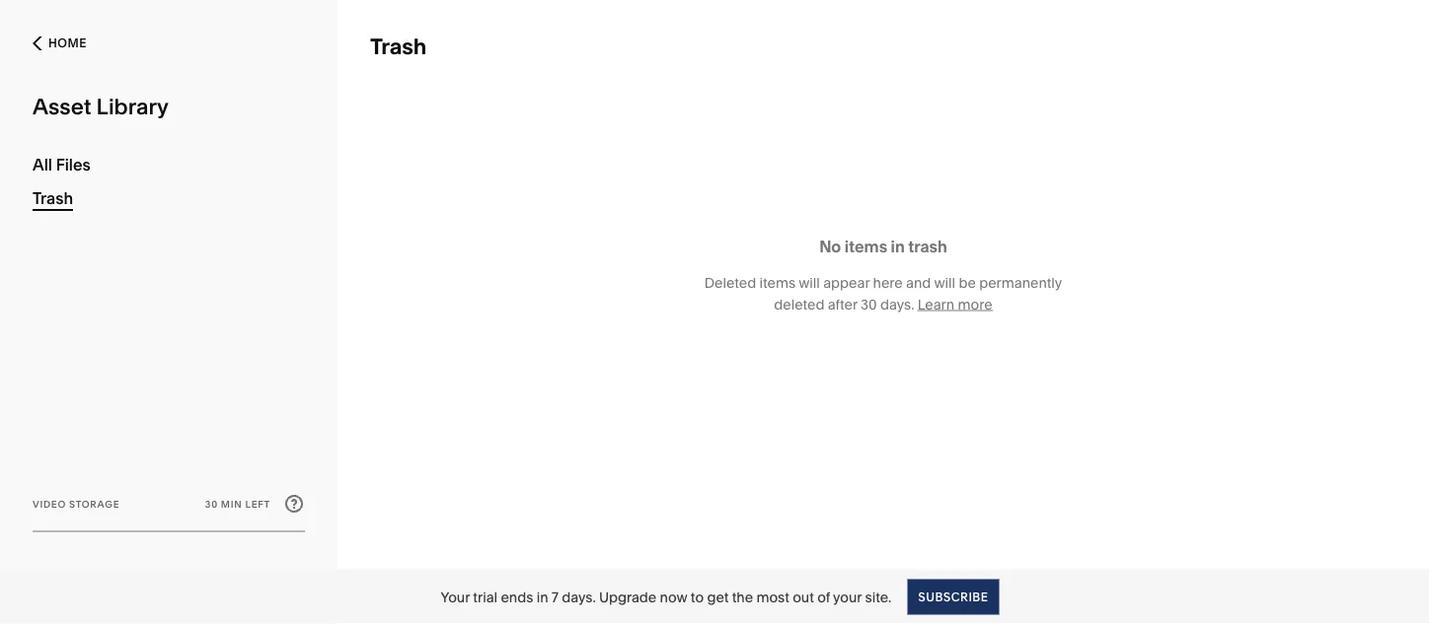 Task type: describe. For each thing, give the bounding box(es) containing it.
be
[[959, 274, 976, 291]]

items for trash
[[845, 237, 888, 257]]

subscribe
[[918, 590, 989, 605]]

all files
[[33, 155, 91, 174]]

no items in trash
[[820, 237, 948, 257]]

no
[[820, 237, 841, 257]]

deleted items will appear here and will be permanently deleted after 30 days.
[[705, 274, 1063, 313]]

to
[[691, 589, 704, 606]]

deleted
[[705, 274, 756, 291]]

after
[[828, 296, 858, 313]]

permanently
[[980, 274, 1063, 291]]

0 horizontal spatial days.
[[562, 589, 596, 606]]

library
[[96, 93, 169, 120]]

here
[[873, 274, 903, 291]]

upgrade
[[599, 589, 657, 606]]

learn
[[918, 296, 955, 313]]

most
[[757, 589, 790, 606]]

left
[[245, 499, 271, 510]]

30 inside deleted items will appear here and will be permanently deleted after 30 days.
[[861, 296, 877, 313]]

1 will from the left
[[799, 274, 820, 291]]

video storage
[[33, 499, 120, 510]]

all
[[33, 155, 52, 174]]

0 vertical spatial in
[[891, 237, 905, 257]]

your
[[441, 589, 470, 606]]

min
[[221, 499, 242, 510]]



Task type: locate. For each thing, give the bounding box(es) containing it.
0 horizontal spatial 30
[[205, 499, 218, 510]]

in left '7'
[[537, 589, 549, 606]]

0 vertical spatial trash
[[370, 33, 427, 60]]

days. inside deleted items will appear here and will be permanently deleted after 30 days.
[[881, 296, 915, 313]]

trash
[[370, 33, 427, 60], [33, 189, 73, 208]]

30 min left
[[205, 499, 271, 510]]

now
[[660, 589, 688, 606]]

ends
[[501, 589, 533, 606]]

files
[[56, 155, 91, 174]]

your
[[833, 589, 862, 606]]

storage
[[69, 499, 120, 510]]

in left "trash"
[[891, 237, 905, 257]]

1 vertical spatial in
[[537, 589, 549, 606]]

subscribe button
[[908, 580, 1000, 616]]

will
[[799, 274, 820, 291], [934, 274, 956, 291]]

1 horizontal spatial days.
[[881, 296, 915, 313]]

0 horizontal spatial in
[[537, 589, 549, 606]]

and
[[906, 274, 931, 291]]

30 left min
[[205, 499, 218, 510]]

items for no items in trash
[[760, 274, 796, 291]]

0 horizontal spatial items
[[760, 274, 796, 291]]

0 horizontal spatial will
[[799, 274, 820, 291]]

30 right after
[[861, 296, 877, 313]]

learn more link
[[918, 296, 993, 313]]

1 vertical spatial days.
[[562, 589, 596, 606]]

in
[[891, 237, 905, 257], [537, 589, 549, 606]]

your trial ends in 7 days. upgrade now to get the most out of your site.
[[441, 589, 892, 606]]

appear
[[824, 274, 870, 291]]

more
[[958, 296, 993, 313]]

asset
[[33, 93, 91, 120]]

7
[[552, 589, 559, 606]]

will left be
[[934, 274, 956, 291]]

home button
[[27, 0, 305, 87]]

home
[[48, 36, 87, 50]]

items up deleted
[[760, 274, 796, 291]]

0 horizontal spatial trash
[[33, 189, 73, 208]]

deleted
[[774, 296, 825, 313]]

1 horizontal spatial trash
[[370, 33, 427, 60]]

out
[[793, 589, 814, 606]]

0 vertical spatial 30
[[861, 296, 877, 313]]

2 will from the left
[[934, 274, 956, 291]]

days. down here on the top right of page
[[881, 296, 915, 313]]

trash
[[909, 237, 948, 257]]

days. right '7'
[[562, 589, 596, 606]]

get
[[707, 589, 729, 606]]

items inside deleted items will appear here and will be permanently deleted after 30 days.
[[760, 274, 796, 291]]

days.
[[881, 296, 915, 313], [562, 589, 596, 606]]

of
[[818, 589, 830, 606]]

site.
[[865, 589, 892, 606]]

1 horizontal spatial 30
[[861, 296, 877, 313]]

1 horizontal spatial will
[[934, 274, 956, 291]]

1 vertical spatial trash
[[33, 189, 73, 208]]

learn more
[[918, 296, 993, 313]]

trial
[[473, 589, 498, 606]]

30
[[861, 296, 877, 313], [205, 499, 218, 510]]

0 vertical spatial items
[[845, 237, 888, 257]]

1 horizontal spatial in
[[891, 237, 905, 257]]

items
[[845, 237, 888, 257], [760, 274, 796, 291]]

video
[[33, 499, 66, 510]]

1 horizontal spatial items
[[845, 237, 888, 257]]

will up deleted
[[799, 274, 820, 291]]

1 vertical spatial items
[[760, 274, 796, 291]]

items right no
[[845, 237, 888, 257]]

the
[[732, 589, 753, 606]]

0 vertical spatial days.
[[881, 296, 915, 313]]

1 vertical spatial 30
[[205, 499, 218, 510]]

asset library
[[33, 93, 169, 120]]



Task type: vqa. For each thing, say whether or not it's contained in the screenshot.
"Website"
no



